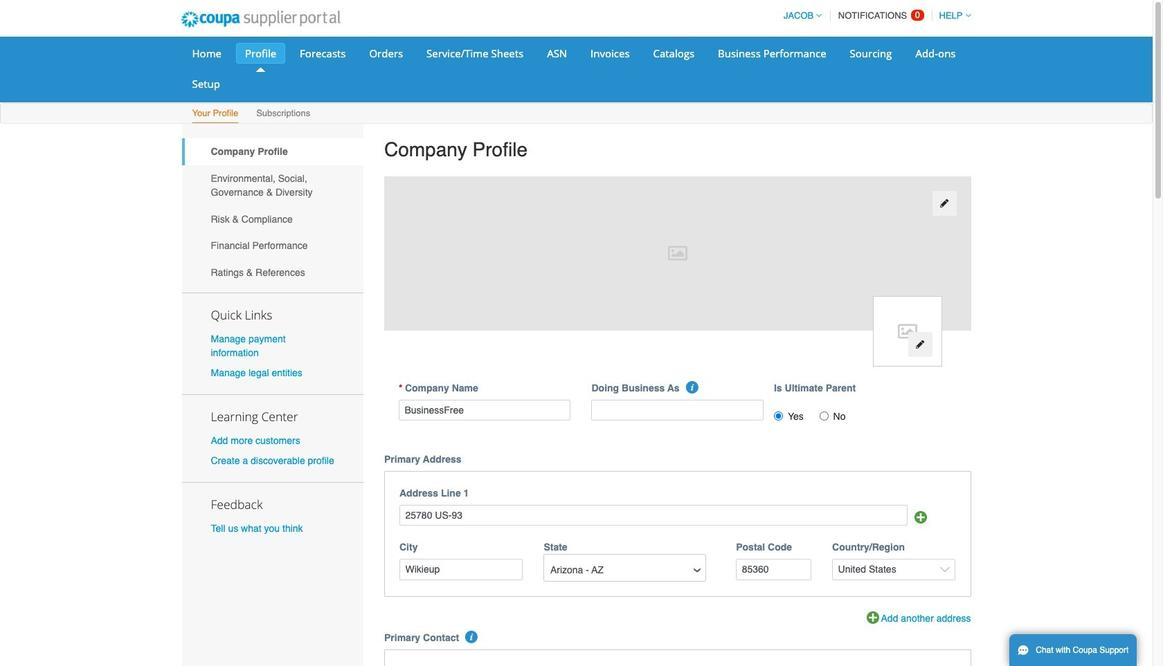 Task type: describe. For each thing, give the bounding box(es) containing it.
background image
[[384, 176, 971, 331]]

add image
[[915, 512, 927, 524]]

change image image for logo in the right of the page
[[915, 340, 925, 350]]

logo image
[[873, 296, 942, 367]]

additional information image
[[466, 632, 478, 644]]

Select an Option text field
[[545, 560, 705, 581]]



Task type: locate. For each thing, give the bounding box(es) containing it.
additional information image
[[686, 381, 698, 394]]

0 horizontal spatial change image image
[[915, 340, 925, 350]]

1 vertical spatial change image image
[[915, 340, 925, 350]]

None radio
[[774, 412, 783, 421], [819, 412, 828, 421], [774, 412, 783, 421], [819, 412, 828, 421]]

None text field
[[399, 400, 571, 421], [592, 400, 764, 421], [399, 505, 907, 526], [399, 559, 523, 581], [736, 559, 811, 581], [399, 400, 571, 421], [592, 400, 764, 421], [399, 505, 907, 526], [399, 559, 523, 581], [736, 559, 811, 581]]

coupa supplier portal image
[[171, 2, 350, 37]]

navigation
[[777, 2, 971, 29]]

change image image for background image
[[940, 199, 949, 209]]

1 horizontal spatial change image image
[[940, 199, 949, 209]]

change image image
[[940, 199, 949, 209], [915, 340, 925, 350]]

0 vertical spatial change image image
[[940, 199, 949, 209]]



Task type: vqa. For each thing, say whether or not it's contained in the screenshot.
3rd New from the bottom
no



